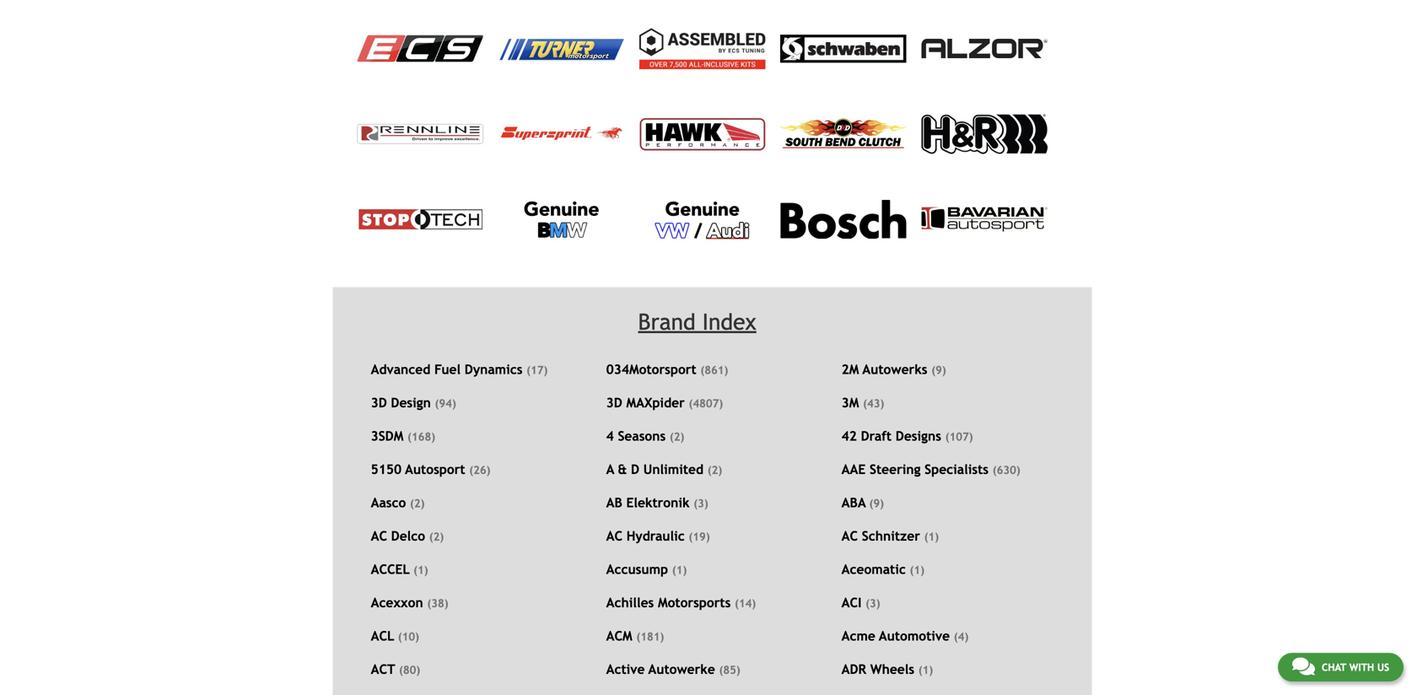 Task type: vqa. For each thing, say whether or not it's contained in the screenshot.


Task type: describe. For each thing, give the bounding box(es) containing it.
chat with us link
[[1278, 653, 1404, 682]]

seasons
[[618, 429, 666, 444]]

rennline logo image
[[357, 124, 484, 144]]

3d maxpider (4807)
[[606, 395, 723, 411]]

acm (181)
[[606, 629, 664, 644]]

hydraulic
[[627, 529, 685, 544]]

wheels
[[871, 662, 915, 677]]

034motorsport
[[606, 362, 697, 377]]

acexxon
[[371, 595, 423, 610]]

fuel
[[434, 362, 461, 377]]

act
[[371, 662, 395, 677]]

(4807)
[[689, 397, 723, 410]]

(2) inside aasco (2)
[[410, 497, 425, 510]]

ac for ac delco
[[371, 529, 387, 544]]

steering
[[870, 462, 921, 477]]

with
[[1350, 661, 1374, 673]]

ac for ac schnitzer
[[842, 529, 858, 544]]

accusump
[[606, 562, 668, 577]]

designs
[[896, 429, 941, 444]]

(14)
[[735, 597, 756, 610]]

active
[[606, 662, 645, 677]]

autosport
[[405, 462, 465, 477]]

motorsports
[[658, 595, 731, 610]]

draft
[[861, 429, 892, 444]]

adr wheels (1)
[[842, 662, 933, 677]]

comments image
[[1292, 656, 1315, 677]]

(10)
[[398, 630, 419, 643]]

index
[[703, 309, 757, 335]]

ac delco (2)
[[371, 529, 444, 544]]

aceomatic (1)
[[842, 562, 925, 577]]

design
[[391, 395, 431, 411]]

stoptech logo image
[[357, 208, 484, 230]]

(43)
[[863, 397, 885, 410]]

act (80)
[[371, 662, 420, 677]]

(2) inside a & d unlimited (2)
[[708, 464, 722, 477]]

3d for 3d maxpider
[[606, 395, 622, 411]]

42
[[842, 429, 857, 444]]

3d design (94)
[[371, 395, 456, 411]]

achilles
[[606, 595, 654, 610]]

3sdm
[[371, 429, 404, 444]]

brand
[[638, 309, 696, 335]]

alzor logo image
[[922, 39, 1048, 58]]

(80)
[[399, 664, 420, 677]]

ecs logo image
[[357, 35, 484, 62]]

(1) inside "adr wheels (1)"
[[919, 664, 933, 677]]

unlimited
[[644, 462, 704, 477]]

(1) for accel
[[414, 564, 428, 577]]

assembled%20by%20ecs logo image
[[640, 28, 766, 69]]

4
[[606, 429, 614, 444]]

3m (43)
[[842, 395, 885, 411]]

2m autowerks (9)
[[842, 362, 946, 377]]

automotive
[[879, 629, 950, 644]]

3sdm (168)
[[371, 429, 435, 444]]

&
[[618, 462, 627, 477]]

aci (3)
[[842, 595, 881, 610]]

(107)
[[945, 430, 973, 443]]

2m
[[842, 362, 859, 377]]

ac hydraulic (19)
[[606, 529, 710, 544]]

dynamics
[[465, 362, 523, 377]]

acm
[[606, 629, 632, 644]]

h%26r logo image
[[922, 114, 1048, 154]]

aasco (2)
[[371, 495, 425, 511]]

acexxon (38)
[[371, 595, 449, 610]]

accusump (1)
[[606, 562, 687, 577]]

5150
[[371, 462, 402, 477]]

aae
[[842, 462, 866, 477]]

active autowerke (85)
[[606, 662, 741, 677]]

(26)
[[469, 464, 491, 477]]

(4)
[[954, 630, 969, 643]]

acl
[[371, 629, 394, 644]]



Task type: locate. For each thing, give the bounding box(es) containing it.
ac left delco
[[371, 529, 387, 544]]

(1)
[[924, 530, 939, 543], [414, 564, 428, 577], [672, 564, 687, 577], [910, 564, 925, 577], [919, 664, 933, 677]]

(1) right 'schnitzer'
[[924, 530, 939, 543]]

4 seasons (2)
[[606, 429, 685, 444]]

3d up 4 on the bottom of page
[[606, 395, 622, 411]]

aba
[[842, 495, 866, 511]]

1 vertical spatial (9)
[[869, 497, 884, 510]]

0 horizontal spatial ac
[[371, 529, 387, 544]]

(3) right aci
[[866, 597, 881, 610]]

(2) right delco
[[429, 530, 444, 543]]

bosch logo image
[[781, 200, 907, 239]]

acme
[[842, 629, 876, 644]]

brand index
[[638, 309, 757, 335]]

0 vertical spatial (3)
[[694, 497, 708, 510]]

2 ac from the left
[[606, 529, 623, 544]]

ac schnitzer (1)
[[842, 529, 939, 544]]

turner%20motorsport logo image
[[498, 36, 625, 61]]

delco
[[391, 529, 425, 544]]

(2)
[[670, 430, 685, 443], [708, 464, 722, 477], [410, 497, 425, 510], [429, 530, 444, 543]]

(3)
[[694, 497, 708, 510], [866, 597, 881, 610]]

(1) inside aceomatic (1)
[[910, 564, 925, 577]]

ac down aba
[[842, 529, 858, 544]]

ab
[[606, 495, 622, 511]]

supersprint logo image
[[498, 125, 625, 143]]

us
[[1378, 661, 1390, 673]]

aba (9)
[[842, 495, 884, 511]]

aci
[[842, 595, 862, 610]]

aae steering specialists (630)
[[842, 462, 1021, 477]]

(9) inside aba (9)
[[869, 497, 884, 510]]

ac down the ab
[[606, 529, 623, 544]]

schnitzer
[[862, 529, 920, 544]]

5150 autosport (26)
[[371, 462, 491, 477]]

(3) inside ab elektronik (3)
[[694, 497, 708, 510]]

1 horizontal spatial (9)
[[932, 364, 946, 377]]

(2) inside 4 seasons (2)
[[670, 430, 685, 443]]

chat
[[1322, 661, 1347, 673]]

specialists
[[925, 462, 989, 477]]

0 horizontal spatial 3d
[[371, 395, 387, 411]]

chat with us
[[1322, 661, 1390, 673]]

(1) right wheels
[[919, 664, 933, 677]]

1 vertical spatial (3)
[[866, 597, 881, 610]]

2 3d from the left
[[606, 395, 622, 411]]

advanced fuel dynamics (17)
[[371, 362, 548, 377]]

acme automotive (4)
[[842, 629, 969, 644]]

42 draft designs (107)
[[842, 429, 973, 444]]

3d for 3d design
[[371, 395, 387, 411]]

(85)
[[719, 664, 741, 677]]

0 horizontal spatial (9)
[[869, 497, 884, 510]]

a & d unlimited (2)
[[606, 462, 722, 477]]

(1) for accusump
[[672, 564, 687, 577]]

accel
[[371, 562, 410, 577]]

(2) inside ac delco (2)
[[429, 530, 444, 543]]

(3) inside aci (3)
[[866, 597, 881, 610]]

1 horizontal spatial 3d
[[606, 395, 622, 411]]

aceomatic
[[842, 562, 906, 577]]

(1) inside the accusump (1)
[[672, 564, 687, 577]]

(9)
[[932, 364, 946, 377], [869, 497, 884, 510]]

acl (10)
[[371, 629, 419, 644]]

autowerke
[[649, 662, 715, 677]]

(3) up the (19)
[[694, 497, 708, 510]]

accel (1)
[[371, 562, 428, 577]]

3m
[[842, 395, 859, 411]]

0 horizontal spatial (3)
[[694, 497, 708, 510]]

3d
[[371, 395, 387, 411], [606, 395, 622, 411]]

(19)
[[689, 530, 710, 543]]

(2) right unlimited
[[708, 464, 722, 477]]

d
[[631, 462, 640, 477]]

genuine%20bmw logo image
[[523, 199, 601, 240]]

(38)
[[427, 597, 449, 610]]

ac for ac hydraulic
[[606, 529, 623, 544]]

bavarian%20autosport logo image
[[922, 207, 1048, 232]]

(9) right aba
[[869, 497, 884, 510]]

aasco
[[371, 495, 406, 511]]

(2) up unlimited
[[670, 430, 685, 443]]

034motorsport (861)
[[606, 362, 728, 377]]

(861)
[[701, 364, 728, 377]]

(1) down 'schnitzer'
[[910, 564, 925, 577]]

maxpider
[[626, 395, 685, 411]]

south%20bend%20clutch logo image
[[781, 118, 907, 150]]

ab elektronik (3)
[[606, 495, 708, 511]]

a
[[606, 462, 614, 477]]

schwaben logo image
[[781, 34, 907, 64]]

genuine%20volkswagen%20audi logo image
[[653, 199, 752, 240]]

achilles motorsports (14)
[[606, 595, 756, 610]]

ac
[[371, 529, 387, 544], [606, 529, 623, 544], [842, 529, 858, 544]]

1 ac from the left
[[371, 529, 387, 544]]

(630)
[[993, 464, 1021, 477]]

(9) inside 2m autowerks (9)
[[932, 364, 946, 377]]

1 horizontal spatial (3)
[[866, 597, 881, 610]]

(1) up achilles motorsports (14) at the bottom of page
[[672, 564, 687, 577]]

(1) for aceomatic
[[910, 564, 925, 577]]

(9) right autowerks
[[932, 364, 946, 377]]

3d left design
[[371, 395, 387, 411]]

(181)
[[636, 630, 664, 643]]

advanced
[[371, 362, 430, 377]]

(168)
[[408, 430, 435, 443]]

1 horizontal spatial ac
[[606, 529, 623, 544]]

1 3d from the left
[[371, 395, 387, 411]]

(1) inside accel (1)
[[414, 564, 428, 577]]

(17)
[[527, 364, 548, 377]]

3 ac from the left
[[842, 529, 858, 544]]

(1) inside ac schnitzer (1)
[[924, 530, 939, 543]]

0 vertical spatial (9)
[[932, 364, 946, 377]]

(94)
[[435, 397, 456, 410]]

autowerks
[[863, 362, 928, 377]]

(1) right accel
[[414, 564, 428, 577]]

adr
[[842, 662, 867, 677]]

(2) right aasco at the left bottom
[[410, 497, 425, 510]]

hawk logo image
[[639, 118, 766, 150]]

2 horizontal spatial ac
[[842, 529, 858, 544]]

elektronik
[[626, 495, 690, 511]]



